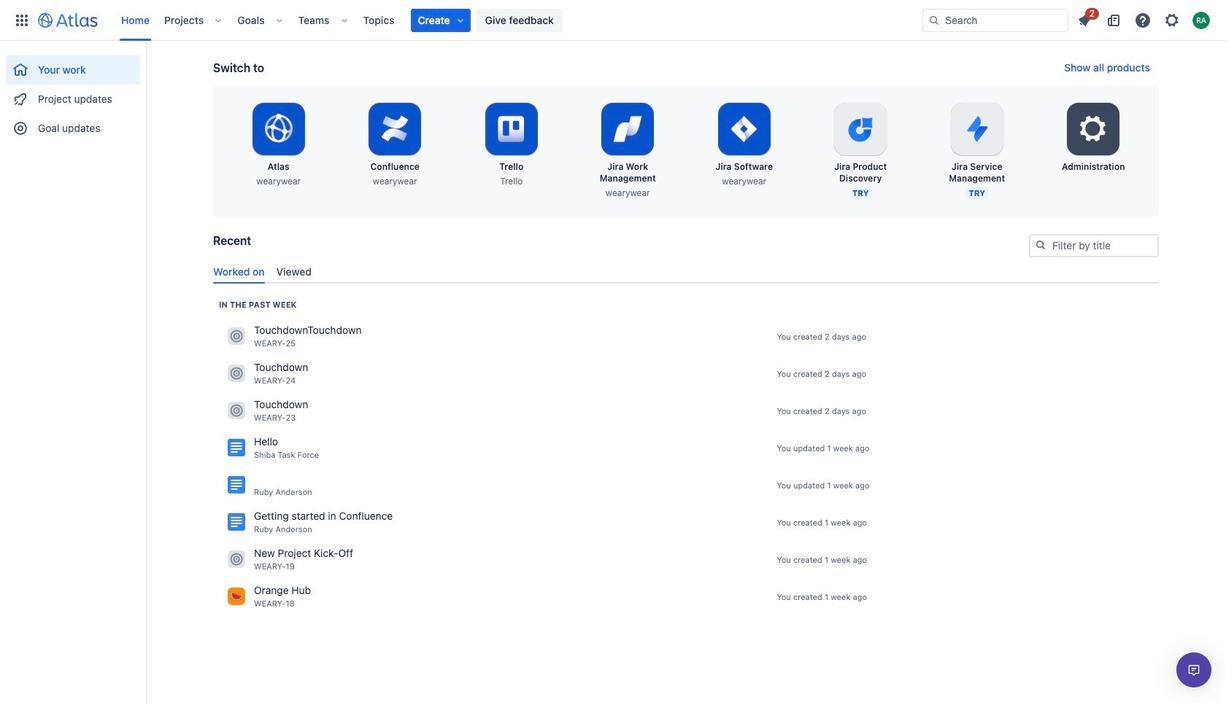 Task type: describe. For each thing, give the bounding box(es) containing it.
0 horizontal spatial settings image
[[1076, 112, 1111, 147]]

confluence image
[[228, 477, 245, 494]]

help image
[[1134, 11, 1152, 29]]

2 townsquare image from the top
[[228, 589, 245, 606]]

search image
[[1035, 239, 1047, 251]]

2 townsquare image from the top
[[228, 402, 245, 420]]

1 townsquare image from the top
[[228, 365, 245, 383]]

notifications image
[[1076, 11, 1093, 29]]

Filter by title field
[[1031, 236, 1158, 256]]



Task type: locate. For each thing, give the bounding box(es) containing it.
2 vertical spatial townsquare image
[[228, 551, 245, 569]]

tab list
[[207, 260, 1165, 284]]

group
[[6, 41, 140, 147]]

1 townsquare image from the top
[[228, 328, 245, 345]]

3 townsquare image from the top
[[228, 551, 245, 569]]

confluence image down confluence image
[[228, 514, 245, 532]]

0 vertical spatial townsquare image
[[228, 365, 245, 383]]

townsquare image
[[228, 365, 245, 383], [228, 402, 245, 420], [228, 551, 245, 569]]

banner
[[0, 0, 1226, 41]]

1 horizontal spatial settings image
[[1163, 11, 1181, 29]]

townsquare image
[[228, 328, 245, 345], [228, 589, 245, 606]]

1 vertical spatial confluence image
[[228, 514, 245, 532]]

2 confluence image from the top
[[228, 514, 245, 532]]

confluence image
[[228, 440, 245, 457], [228, 514, 245, 532]]

1 vertical spatial townsquare image
[[228, 589, 245, 606]]

1 vertical spatial settings image
[[1076, 112, 1111, 147]]

switch to... image
[[13, 11, 31, 29]]

top element
[[9, 0, 923, 41]]

0 vertical spatial confluence image
[[228, 440, 245, 457]]

account image
[[1193, 11, 1210, 29]]

0 vertical spatial townsquare image
[[228, 328, 245, 345]]

1 vertical spatial townsquare image
[[228, 402, 245, 420]]

None search field
[[923, 8, 1069, 32]]

settings image
[[1163, 11, 1181, 29], [1076, 112, 1111, 147]]

1 confluence image from the top
[[228, 440, 245, 457]]

Search field
[[923, 8, 1069, 32]]

0 vertical spatial settings image
[[1163, 11, 1181, 29]]

heading
[[219, 299, 297, 311]]

search image
[[928, 14, 940, 26]]

confluence image up confluence image
[[228, 440, 245, 457]]



Task type: vqa. For each thing, say whether or not it's contained in the screenshot.
the bottom townsquare icon
no



